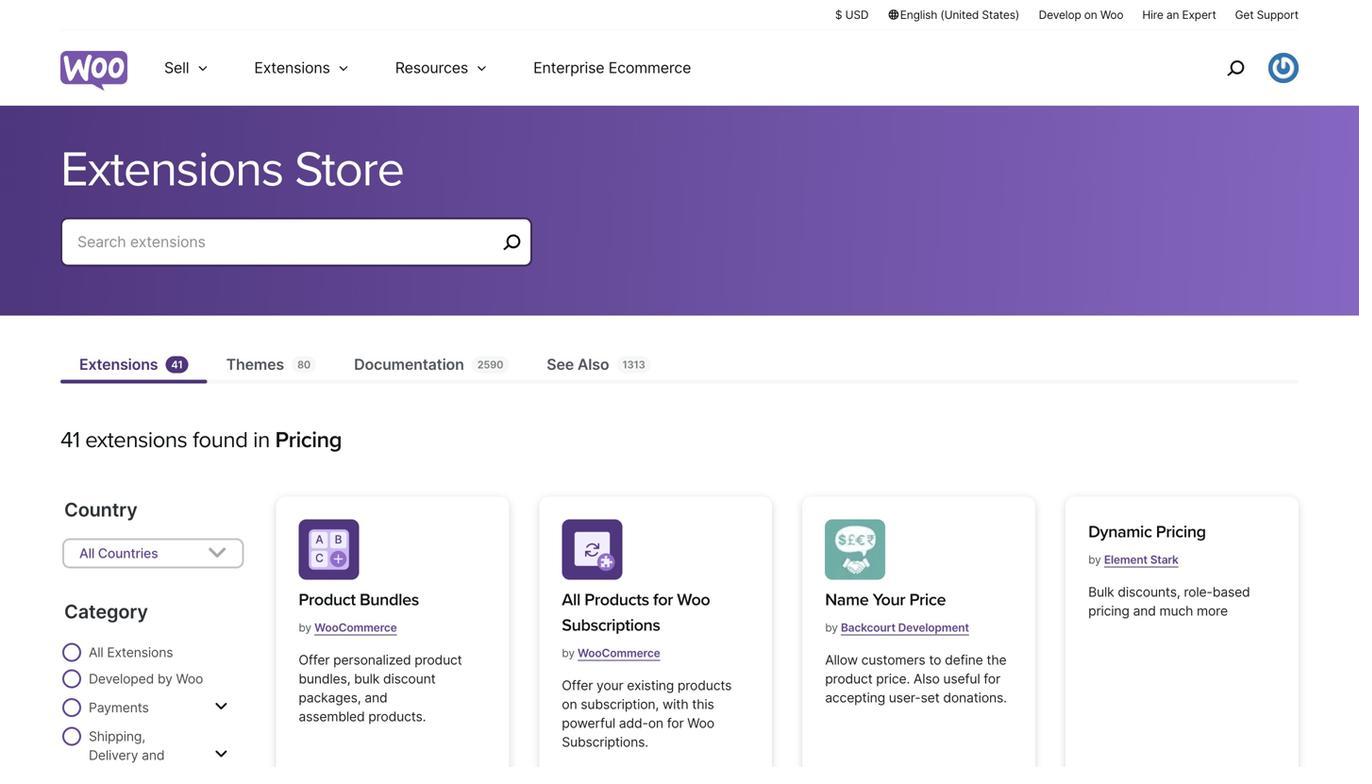 Task type: locate. For each thing, give the bounding box(es) containing it.
1 horizontal spatial woocommerce
[[578, 647, 660, 660]]

in
[[253, 427, 270, 454]]

1 horizontal spatial also
[[914, 671, 940, 687]]

to
[[929, 652, 941, 668]]

1 horizontal spatial woocommerce link
[[578, 639, 660, 668]]

by woocommerce
[[299, 621, 397, 635], [562, 647, 660, 660]]

41 for 41
[[171, 359, 183, 371]]

pricing right in
[[275, 427, 342, 454]]

product bundles
[[299, 590, 419, 610]]

$
[[835, 8, 842, 22]]

0 vertical spatial for
[[653, 590, 673, 610]]

woocommerce link down subscriptions
[[578, 639, 660, 668]]

for down the
[[984, 671, 1001, 687]]

discount
[[383, 671, 436, 687]]

41
[[171, 359, 183, 371], [60, 427, 80, 454]]

1 vertical spatial product
[[825, 671, 873, 687]]

0 horizontal spatial woocommerce
[[314, 621, 397, 635]]

based
[[1213, 584, 1250, 600]]

offer your existing products on subscription, with this powerful add-on for woo subscriptions.
[[562, 678, 732, 750]]

woo right the products
[[677, 590, 710, 610]]

offer inside offer personalized product bundles, bulk discount packages, and assembled products.
[[299, 652, 330, 668]]

all
[[79, 546, 95, 562], [562, 590, 581, 610], [89, 645, 103, 661]]

open account menu image
[[1269, 53, 1299, 83]]

1 vertical spatial also
[[914, 671, 940, 687]]

product up discount
[[415, 652, 462, 668]]

on right the develop
[[1084, 8, 1097, 22]]

dynamic pricing
[[1088, 522, 1206, 542]]

discounts,
[[1118, 584, 1180, 600]]

woo inside develop on woo link
[[1100, 8, 1124, 22]]

0 vertical spatial product
[[415, 652, 462, 668]]

0 horizontal spatial pricing
[[275, 427, 342, 454]]

pricing
[[1088, 603, 1130, 619]]

by element stark
[[1088, 553, 1179, 567]]

0 vertical spatial by woocommerce
[[299, 621, 397, 635]]

expert
[[1182, 8, 1216, 22]]

and down bulk
[[365, 690, 387, 706]]

by woocommerce down subscriptions
[[562, 647, 660, 660]]

Filter countries field
[[62, 538, 244, 569]]

by woocommerce for products
[[562, 647, 660, 660]]

on down with
[[648, 715, 664, 732]]

1 vertical spatial and
[[365, 690, 387, 706]]

0 horizontal spatial 41
[[60, 427, 80, 454]]

also
[[578, 355, 609, 374], [914, 671, 940, 687]]

0 horizontal spatial woocommerce link
[[314, 614, 397, 642]]

1 horizontal spatial 41
[[171, 359, 183, 371]]

for inside allow customers to define the product price. also useful for accepting user-set donations.
[[984, 671, 1001, 687]]

extensions store link
[[60, 140, 1299, 200]]

1 horizontal spatial by woocommerce
[[562, 647, 660, 660]]

shipping,
[[89, 729, 145, 745]]

0 vertical spatial show subcategories image
[[215, 699, 228, 715]]

show subcategories image for payments
[[215, 699, 228, 715]]

extensions
[[85, 427, 187, 454]]

80
[[297, 359, 311, 371]]

all up developed
[[89, 645, 103, 661]]

woocommerce link down product bundles link
[[314, 614, 397, 642]]

developed by woo
[[89, 671, 203, 687]]

also inside allow customers to define the product price. also useful for accepting user-set donations.
[[914, 671, 940, 687]]

41 for 41 extensions found in pricing
[[60, 427, 80, 454]]

product
[[415, 652, 462, 668], [825, 671, 873, 687]]

1 horizontal spatial offer
[[562, 678, 593, 694]]

for down with
[[667, 715, 684, 732]]

all inside all products for woo subscriptions
[[562, 590, 581, 610]]

for inside all products for woo subscriptions
[[653, 590, 673, 610]]

on up powerful
[[562, 697, 577, 713]]

by down name
[[825, 621, 838, 635]]

all left the countries
[[79, 546, 95, 562]]

1 horizontal spatial and
[[365, 690, 387, 706]]

all for all countries
[[79, 546, 95, 562]]

woocommerce for products
[[578, 647, 660, 660]]

and down the discounts,
[[1133, 603, 1156, 619]]

woo
[[1100, 8, 1124, 22], [677, 590, 710, 610], [176, 671, 203, 687], [687, 715, 715, 732]]

and
[[1133, 603, 1156, 619], [365, 690, 387, 706], [142, 748, 165, 764]]

offer inside "offer your existing products on subscription, with this powerful add-on for woo subscriptions."
[[562, 678, 593, 694]]

show subcategories image
[[215, 699, 228, 715], [215, 747, 228, 762]]

product up accepting
[[825, 671, 873, 687]]

enterprise ecommerce
[[533, 59, 691, 77]]

2 vertical spatial for
[[667, 715, 684, 732]]

by for all products for woo subscriptions
[[562, 647, 575, 660]]

None search field
[[60, 218, 532, 289]]

customers
[[861, 652, 926, 668]]

for inside "offer your existing products on subscription, with this powerful add-on for woo subscriptions."
[[667, 715, 684, 732]]

woo inside "offer your existing products on subscription, with this powerful add-on for woo subscriptions."
[[687, 715, 715, 732]]

also up set
[[914, 671, 940, 687]]

resources
[[395, 59, 468, 77]]

see
[[547, 355, 574, 374]]

develop on woo
[[1039, 8, 1124, 22]]

0 horizontal spatial on
[[562, 697, 577, 713]]

angle down image
[[207, 542, 227, 565]]

0 vertical spatial 41
[[171, 359, 183, 371]]

1 horizontal spatial on
[[648, 715, 664, 732]]

2 vertical spatial all
[[89, 645, 103, 661]]

by down subscriptions
[[562, 647, 575, 660]]

0 vertical spatial woocommerce
[[314, 621, 397, 635]]

by
[[1088, 553, 1101, 567], [299, 621, 311, 635], [825, 621, 838, 635], [562, 647, 575, 660], [158, 671, 172, 687]]

name your price link
[[825, 588, 969, 613]]

and up fulfillment
[[142, 748, 165, 764]]

by down product
[[299, 621, 311, 635]]

1 vertical spatial all
[[562, 590, 581, 610]]

1 horizontal spatial pricing
[[1156, 522, 1206, 542]]

woo down this
[[687, 715, 715, 732]]

1 vertical spatial 41
[[60, 427, 80, 454]]

country
[[64, 498, 137, 521]]

service navigation menu element
[[1187, 37, 1299, 99]]

all left the products
[[562, 590, 581, 610]]

on
[[1084, 8, 1097, 22], [562, 697, 577, 713], [648, 715, 664, 732]]

0 horizontal spatial by woocommerce
[[299, 621, 397, 635]]

products
[[678, 678, 732, 694]]

0 vertical spatial on
[[1084, 8, 1097, 22]]

also right see on the top of the page
[[578, 355, 609, 374]]

woo left hire
[[1100, 8, 1124, 22]]

all products for woo subscriptions
[[562, 590, 710, 636]]

hire an expert link
[[1143, 7, 1216, 23]]

offer up bundles, on the left of the page
[[299, 652, 330, 668]]

1 vertical spatial offer
[[562, 678, 593, 694]]

delivery
[[89, 748, 138, 764]]

0 vertical spatial offer
[[299, 652, 330, 668]]

name your price
[[825, 590, 946, 610]]

woocommerce
[[314, 621, 397, 635], [578, 647, 660, 660]]

all extensions
[[89, 645, 173, 661]]

Search extensions search field
[[77, 229, 497, 255]]

by left element
[[1088, 553, 1101, 567]]

0 horizontal spatial offer
[[299, 652, 330, 668]]

extensions
[[254, 59, 330, 77], [60, 140, 283, 200], [79, 355, 158, 374], [107, 645, 173, 661]]

2 vertical spatial and
[[142, 748, 165, 764]]

allow customers to define the product price. also useful for accepting user-set donations.
[[825, 652, 1007, 706]]

41 left themes
[[171, 359, 183, 371]]

0 vertical spatial all
[[79, 546, 95, 562]]

woo right developed
[[176, 671, 203, 687]]

woo inside all products for woo subscriptions
[[677, 590, 710, 610]]

sell button
[[142, 30, 232, 106]]

2 horizontal spatial and
[[1133, 603, 1156, 619]]

assembled products.
[[299, 709, 426, 725]]

for right the products
[[653, 590, 673, 610]]

1 vertical spatial show subcategories image
[[215, 747, 228, 762]]

by woocommerce down product bundles link
[[299, 621, 397, 635]]

woocommerce down product bundles link
[[314, 621, 397, 635]]

2 show subcategories image from the top
[[215, 747, 228, 762]]

development
[[898, 621, 969, 635]]

product
[[299, 590, 356, 610]]

pricing
[[275, 427, 342, 454], [1156, 522, 1206, 542]]

1 horizontal spatial product
[[825, 671, 873, 687]]

pricing up stark
[[1156, 522, 1206, 542]]

0 vertical spatial and
[[1133, 603, 1156, 619]]

store
[[295, 140, 404, 200]]

offer left your
[[562, 678, 593, 694]]

woocommerce down subscriptions
[[578, 647, 660, 660]]

your
[[597, 678, 623, 694]]

1 vertical spatial woocommerce
[[578, 647, 660, 660]]

for
[[653, 590, 673, 610], [984, 671, 1001, 687], [667, 715, 684, 732]]

0 vertical spatial also
[[578, 355, 609, 374]]

by for dynamic pricing
[[1088, 553, 1101, 567]]

0 horizontal spatial product
[[415, 652, 462, 668]]

41 left extensions
[[60, 427, 80, 454]]

found
[[193, 427, 248, 454]]

add-
[[619, 715, 648, 732]]

1 show subcategories image from the top
[[215, 699, 228, 715]]

woocommerce link for products
[[578, 639, 660, 668]]

all inside field
[[79, 546, 95, 562]]

1 vertical spatial by woocommerce
[[562, 647, 660, 660]]

extensions inside button
[[254, 59, 330, 77]]

an
[[1167, 8, 1179, 22]]

1 vertical spatial for
[[984, 671, 1001, 687]]

english
[[900, 8, 938, 22]]

usd
[[845, 8, 869, 22]]

dynamic pricing link
[[1088, 520, 1206, 545]]

all for all extensions
[[89, 645, 103, 661]]

2 vertical spatial on
[[648, 715, 664, 732]]

offer for all products for woo subscriptions
[[562, 678, 593, 694]]

name
[[825, 590, 869, 610]]

woocommerce link for bundles
[[314, 614, 397, 642]]

0 horizontal spatial and
[[142, 748, 165, 764]]

element
[[1104, 553, 1148, 567]]

41 extensions found in pricing
[[60, 427, 342, 454]]

backcourt development link
[[841, 614, 969, 642]]

woocommerce for bundles
[[314, 621, 397, 635]]



Task type: describe. For each thing, give the bounding box(es) containing it.
1 vertical spatial on
[[562, 697, 577, 713]]

bundles
[[360, 590, 419, 610]]

subscriptions.
[[562, 734, 648, 750]]

user-
[[889, 690, 921, 706]]

more
[[1197, 603, 1228, 619]]

products
[[585, 590, 649, 610]]

price.
[[876, 671, 910, 687]]

2590
[[477, 359, 503, 371]]

0 horizontal spatial also
[[578, 355, 609, 374]]

ecommerce
[[609, 59, 691, 77]]

develop on woo link
[[1039, 7, 1124, 23]]

product bundles link
[[299, 588, 419, 613]]

and inside bulk discounts, role-based pricing and much more
[[1133, 603, 1156, 619]]

0 vertical spatial pricing
[[275, 427, 342, 454]]

(united
[[941, 8, 979, 22]]

useful
[[943, 671, 980, 687]]

category
[[64, 600, 148, 623]]

offer for product bundles
[[299, 652, 330, 668]]

hire an expert
[[1143, 8, 1216, 22]]

product inside offer personalized product bundles, bulk discount packages, and assembled products.
[[415, 652, 462, 668]]

subscription,
[[581, 697, 659, 713]]

stark
[[1150, 553, 1179, 567]]

this
[[692, 697, 714, 713]]

all countries
[[79, 546, 158, 562]]

by woocommerce for bundles
[[299, 621, 397, 635]]

role-
[[1184, 584, 1213, 600]]

by for name your price
[[825, 621, 838, 635]]

1 vertical spatial pricing
[[1156, 522, 1206, 542]]

accepting
[[825, 690, 885, 706]]

show subcategories image for shipping, delivery and fulfillment
[[215, 747, 228, 762]]

fulfillment
[[89, 766, 151, 767]]

backcourt
[[841, 621, 896, 635]]

all products for woo subscriptions link
[[562, 588, 750, 639]]

by for product bundles
[[299, 621, 311, 635]]

all for all products for woo subscriptions
[[562, 590, 581, 610]]

sell
[[164, 59, 189, 77]]

shipping, delivery and fulfillment
[[89, 729, 165, 767]]

enterprise ecommerce link
[[511, 30, 714, 106]]

$ usd button
[[835, 7, 869, 23]]

extensions button
[[232, 30, 373, 106]]

and inside offer personalized product bundles, bulk discount packages, and assembled products.
[[365, 690, 387, 706]]

much
[[1160, 603, 1193, 619]]

and inside shipping, delivery and fulfillment
[[142, 748, 165, 764]]

support
[[1257, 8, 1299, 22]]

get support link
[[1235, 7, 1299, 23]]

2 horizontal spatial on
[[1084, 8, 1097, 22]]

existing
[[627, 678, 674, 694]]

1313
[[622, 359, 645, 371]]

your
[[873, 590, 905, 610]]

product inside allow customers to define the product price. also useful for accepting user-set donations.
[[825, 671, 873, 687]]

define
[[945, 652, 983, 668]]

developed
[[89, 671, 154, 687]]

see also
[[547, 355, 609, 374]]

resources button
[[373, 30, 511, 106]]

bulk
[[354, 671, 380, 687]]

countries
[[98, 546, 158, 562]]

set
[[921, 690, 940, 706]]

price
[[909, 590, 946, 610]]

powerful
[[562, 715, 615, 732]]

english (united states) button
[[888, 7, 1020, 23]]

search image
[[1220, 53, 1251, 83]]

by backcourt development
[[825, 621, 969, 635]]

allow
[[825, 652, 858, 668]]

payments
[[89, 700, 149, 716]]

personalized
[[333, 652, 411, 668]]

get
[[1235, 8, 1254, 22]]

$ usd
[[835, 8, 869, 22]]

develop
[[1039, 8, 1081, 22]]

subscriptions
[[562, 615, 660, 636]]

by down all extensions
[[158, 671, 172, 687]]

hire
[[1143, 8, 1164, 22]]

themes
[[226, 355, 284, 374]]

donations.
[[943, 690, 1007, 706]]

states)
[[982, 8, 1019, 22]]

packages,
[[299, 690, 361, 706]]

english (united states)
[[900, 8, 1019, 22]]

with
[[663, 697, 689, 713]]

bulk discounts, role-based pricing and much more
[[1088, 584, 1250, 619]]

enterprise
[[533, 59, 605, 77]]

offer personalized product bundles, bulk discount packages, and assembled products.
[[299, 652, 462, 725]]



Task type: vqa. For each thing, say whether or not it's contained in the screenshot.


